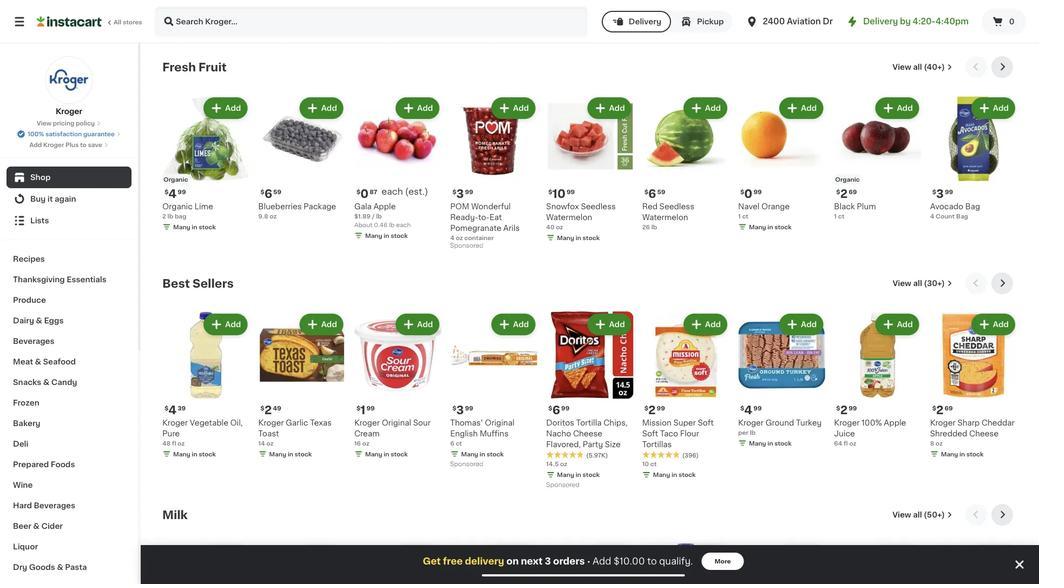 Task type: describe. For each thing, give the bounding box(es) containing it.
in for kroger original sour cream
[[384, 451, 389, 457]]

stock for kroger ground turkey
[[775, 441, 792, 447]]

4 for kroger ground turkey
[[745, 405, 753, 416]]

many in stock down 0.46
[[365, 233, 408, 239]]

hard beverages
[[13, 502, 75, 510]]

more
[[715, 559, 731, 565]]

0 vertical spatial soft
[[698, 419, 714, 427]]

$ 6 59 for blueberries
[[261, 188, 282, 200]]

2 for kroger 100% apple juice
[[841, 405, 848, 416]]

$ for kroger original sour cream
[[357, 405, 361, 411]]

$ for avocado bag
[[933, 189, 937, 195]]

99 for kroger 100% apple juice
[[849, 405, 857, 411]]

$ 3 99 up avocado
[[933, 188, 953, 200]]

1 for black
[[834, 213, 837, 219]]

lb for kroger
[[750, 430, 756, 436]]

oz inside the kroger 100% apple juice 64 fl oz
[[850, 441, 857, 447]]

prepared foods
[[13, 461, 75, 469]]

kroger down satisfaction
[[43, 142, 64, 148]]

1 inside product group
[[361, 405, 366, 416]]

view all (50+) button
[[889, 504, 957, 526]]

orange
[[762, 203, 790, 210]]

seedless for snowfox
[[581, 203, 616, 210]]

wonderful
[[471, 203, 511, 210]]

wine link
[[6, 475, 132, 496]]

pickup
[[697, 18, 724, 25]]

view all (40+) button
[[889, 56, 957, 78]]

per
[[738, 430, 749, 436]]

(40+)
[[924, 63, 945, 71]]

lb inside organic lime 2 lb bag
[[168, 213, 173, 219]]

bakery link
[[6, 414, 132, 434]]

organic for 2
[[836, 176, 860, 182]]

all
[[114, 19, 121, 25]]

99 for kroger ground turkey
[[754, 405, 762, 411]]

meat & seafood link
[[6, 352, 132, 372]]

stock for thomas' original english muffins
[[487, 451, 504, 457]]

buy it again
[[30, 195, 76, 203]]

cheese for sharp
[[970, 430, 999, 438]]

4 inside the avocado bag 4 count bag
[[930, 213, 935, 219]]

69 for black plum
[[849, 189, 857, 195]]

save
[[88, 142, 102, 148]]

by
[[900, 18, 911, 25]]

$ 3 99 for 0
[[453, 188, 473, 200]]

frozen
[[13, 400, 39, 407]]

1 horizontal spatial 10
[[642, 461, 649, 467]]

nacho
[[546, 430, 571, 438]]

view pricing policy link
[[37, 119, 101, 128]]

Search field
[[156, 8, 587, 36]]

oz inside 'kroger garlic texas toast 14 oz'
[[267, 441, 274, 447]]

sour
[[413, 419, 431, 427]]

$ 2 99 for kroger 100% apple juice
[[837, 405, 857, 416]]

$ inside $ 0 87 each (est.)
[[357, 189, 361, 195]]

organic inside organic lime 2 lb bag
[[162, 203, 193, 210]]

$ 0 99
[[741, 188, 762, 200]]

pom wonderful ready-to-eat pomegranate arils 4 oz container
[[450, 203, 520, 241]]

99 for doritos tortilla chips, nacho cheese flavored, party size
[[561, 405, 570, 411]]

stock for kroger vegetable oil, pure
[[199, 451, 216, 457]]

(30+)
[[924, 280, 945, 287]]

kroger for kroger
[[56, 108, 82, 115]]

snacks & candy
[[13, 379, 77, 387]]

10 ct
[[642, 461, 657, 467]]

beer & cider
[[13, 523, 63, 531]]

apple inside gala apple $1.89 / lb about 0.46 lb each
[[374, 203, 396, 210]]

14.5 oz
[[546, 461, 568, 467]]

1 vertical spatial soft
[[642, 430, 658, 438]]

add inside 'treatment tracker modal' dialog
[[593, 557, 612, 567]]

in for kroger garlic texas toast
[[288, 451, 293, 457]]

watermelon for red
[[642, 213, 688, 221]]

59 for red
[[657, 189, 666, 195]]

beer & cider link
[[6, 516, 132, 537]]

many in stock for kroger ground turkey
[[749, 441, 792, 447]]

again
[[55, 195, 76, 203]]

in down 0.46
[[384, 233, 389, 239]]

mission
[[642, 419, 672, 427]]

delivery by 4:20-4:40pm link
[[846, 15, 969, 28]]

about
[[354, 222, 373, 228]]

many in stock down 14.5 oz
[[557, 472, 600, 478]]

seafood
[[43, 358, 76, 366]]

many in stock down "(396)"
[[653, 472, 696, 478]]

3 for thomas' original english muffins
[[457, 405, 464, 416]]

more button
[[702, 553, 744, 571]]

2 for kroger sharp cheddar shredded cheese
[[937, 405, 944, 416]]

add inside add kroger plus to save link
[[29, 142, 42, 148]]

$ for snowfox seedless watermelon
[[549, 189, 553, 195]]

satisfaction
[[46, 131, 82, 137]]

flavored,
[[546, 441, 581, 448]]

$ for kroger garlic texas toast
[[261, 405, 265, 411]]

sponsored badge image for each (est.)
[[450, 243, 483, 249]]

2400 aviation dr
[[763, 18, 833, 25]]

sponsored badge image for 1
[[450, 462, 483, 468]]

kroger for kroger 100% apple juice 64 fl oz
[[834, 419, 860, 427]]

$ for red seedless watermelon
[[645, 189, 649, 195]]

$ 2 69 for kroger sharp cheddar shredded cheese
[[933, 405, 953, 416]]

pasta
[[65, 564, 87, 572]]

lb for gala
[[376, 213, 382, 219]]

many for kroger sharp cheddar shredded cheese
[[941, 451, 958, 457]]

4:40pm
[[936, 18, 969, 25]]

4 inside pom wonderful ready-to-eat pomegranate arils 4 oz container
[[450, 235, 455, 241]]

oz inside kroger sharp cheddar shredded cheese 8 oz
[[936, 441, 943, 447]]

all inside popup button
[[913, 512, 922, 519]]

item carousel region containing milk
[[162, 504, 1018, 585]]

pricing
[[53, 120, 74, 126]]

3 for pom wonderful ready-to-eat pomegranate arils
[[457, 188, 464, 200]]

many down 0.46
[[365, 233, 382, 239]]

dairy
[[13, 317, 34, 325]]

stock for navel orange
[[775, 224, 792, 230]]

chips,
[[604, 419, 628, 427]]

& inside dry goods & pasta link
[[57, 564, 63, 572]]

recipes link
[[6, 249, 132, 270]]

& for beer
[[33, 523, 40, 531]]

all for 2
[[914, 280, 922, 287]]

99 for thomas' original english muffins
[[465, 405, 473, 411]]

0 for $ 0 99
[[745, 188, 753, 200]]

0 vertical spatial bag
[[966, 203, 981, 210]]

frozen link
[[6, 393, 132, 414]]

fl for pure
[[172, 441, 176, 447]]

cheddar
[[982, 419, 1015, 427]]

pure
[[162, 430, 180, 438]]

kroger for kroger garlic texas toast 14 oz
[[258, 419, 284, 427]]

oz inside kroger vegetable oil, pure 48 fl oz
[[178, 441, 185, 447]]

item carousel region containing fresh fruit
[[162, 56, 1018, 264]]

view all (30+)
[[893, 280, 945, 287]]

red
[[642, 203, 658, 210]]

aviation
[[787, 18, 821, 25]]

product group containing 1
[[354, 312, 442, 461]]

foods
[[51, 461, 75, 469]]

$ for pom wonderful ready-to-eat pomegranate arils
[[453, 189, 457, 195]]

dry
[[13, 564, 27, 572]]

& for snacks
[[43, 379, 49, 387]]

wine
[[13, 482, 33, 489]]

many for kroger original sour cream
[[365, 451, 382, 457]]

beverages link
[[6, 331, 132, 352]]

oz inside pom wonderful ready-to-eat pomegranate arils 4 oz container
[[456, 235, 463, 241]]

6 inside 'thomas' original english muffins 6 ct'
[[450, 441, 454, 447]]

$10.00
[[614, 557, 645, 567]]

48
[[162, 441, 171, 447]]

lb for red
[[652, 224, 657, 230]]

prepared foods link
[[6, 455, 132, 475]]

arils
[[504, 224, 520, 232]]

oil,
[[230, 419, 243, 427]]

super
[[674, 419, 696, 427]]

kroger 100% apple juice 64 fl oz
[[834, 419, 906, 447]]

original for 3
[[485, 419, 515, 427]]

99 for navel orange
[[754, 189, 762, 195]]

many in stock for kroger original sour cream
[[365, 451, 408, 457]]

lb right 0.46
[[389, 222, 395, 228]]

pomegranate
[[450, 224, 502, 232]]

stock down gala apple $1.89 / lb about 0.46 lb each
[[391, 233, 408, 239]]

kroger vegetable oil, pure 48 fl oz
[[162, 419, 243, 447]]

$ for thomas' original english muffins
[[453, 405, 457, 411]]

eggs
[[44, 317, 64, 325]]

2 for mission super soft soft taco flour tortillas
[[649, 405, 656, 416]]

40
[[546, 224, 555, 230]]

in for kroger sharp cheddar shredded cheese
[[960, 451, 965, 457]]

recipes
[[13, 256, 45, 263]]

oz right 14.5
[[560, 461, 568, 467]]

8
[[930, 441, 935, 447]]

in for snowfox seedless watermelon
[[576, 235, 581, 241]]

1 vertical spatial beverages
[[34, 502, 75, 510]]

many in stock for kroger vegetable oil, pure
[[173, 451, 216, 457]]

flour
[[680, 430, 699, 438]]

$1.89
[[354, 213, 371, 219]]

6 for doritos tortilla chips, nacho cheese flavored, party size
[[553, 405, 560, 416]]

kroger for kroger original sour cream 16 oz
[[354, 419, 380, 427]]

$0.87 each (estimated) element
[[354, 187, 442, 201]]

produce
[[13, 297, 46, 304]]

original for 1
[[382, 419, 411, 427]]

view left pricing
[[37, 120, 51, 126]]

shredded
[[930, 430, 968, 438]]

fresh fruit
[[162, 61, 227, 73]]

red seedless watermelon 26 lb
[[642, 203, 695, 230]]

organic lime 2 lb bag
[[162, 203, 213, 219]]

main content containing fresh fruit
[[141, 43, 1039, 585]]

in for organic lime
[[192, 224, 197, 230]]

stock for kroger original sour cream
[[391, 451, 408, 457]]

avocado
[[930, 203, 964, 210]]

many in stock for kroger sharp cheddar shredded cheese
[[941, 451, 984, 457]]

avocado bag 4 count bag
[[930, 203, 981, 219]]

ct inside the black plum 1 ct
[[838, 213, 845, 219]]

oz inside snowfox seedless watermelon 40 oz
[[556, 224, 563, 230]]

100% inside the kroger 100% apple juice 64 fl oz
[[862, 419, 882, 427]]

taco
[[660, 430, 678, 438]]

view pricing policy
[[37, 120, 95, 126]]



Task type: locate. For each thing, give the bounding box(es) containing it.
$ 2 99 up mission
[[645, 405, 665, 416]]

69 for kroger sharp cheddar shredded cheese
[[945, 405, 953, 411]]

$ up avocado
[[933, 189, 937, 195]]

kroger inside the kroger 100% apple juice 64 fl oz
[[834, 419, 860, 427]]

all stores link
[[37, 6, 143, 37]]

kroger up 'per' on the bottom of page
[[738, 419, 764, 427]]

stock down kroger ground turkey per lb
[[775, 441, 792, 447]]

in for kroger ground turkey
[[768, 441, 773, 447]]

ct down tortillas
[[651, 461, 657, 467]]

0 horizontal spatial $ 6 59
[[261, 188, 282, 200]]

stock for kroger garlic texas toast
[[295, 451, 312, 457]]

1 horizontal spatial $ 2 99
[[837, 405, 857, 416]]

in down 'kroger garlic texas toast 14 oz'
[[288, 451, 293, 457]]

$ 6 59 up "blueberries"
[[261, 188, 282, 200]]

1 horizontal spatial original
[[485, 419, 515, 427]]

2 cheese from the left
[[970, 430, 999, 438]]

delivery
[[465, 557, 504, 567]]

many down kroger ground turkey per lb
[[749, 441, 766, 447]]

2 up shredded
[[937, 405, 944, 416]]

1 horizontal spatial delivery
[[863, 18, 898, 25]]

99 up avocado
[[945, 189, 953, 195]]

bakery
[[13, 420, 40, 428]]

99
[[178, 189, 186, 195], [465, 189, 473, 195], [754, 189, 762, 195], [567, 189, 575, 195], [945, 189, 953, 195], [465, 405, 473, 411], [754, 405, 762, 411], [367, 405, 375, 411], [561, 405, 570, 411], [657, 405, 665, 411], [849, 405, 857, 411]]

4 up organic lime 2 lb bag
[[169, 188, 177, 200]]

each inside $ 0 87 each (est.)
[[382, 188, 403, 196]]

original inside 'thomas' original english muffins 6 ct'
[[485, 419, 515, 427]]

qualify.
[[659, 557, 693, 567]]

99 up the juice
[[849, 405, 857, 411]]

treatment tracker modal dialog
[[141, 546, 1039, 585]]

many for organic lime
[[173, 224, 190, 230]]

1 vertical spatial apple
[[884, 419, 906, 427]]

juice
[[834, 430, 855, 438]]

kroger up cream
[[354, 419, 380, 427]]

1 cheese from the left
[[573, 430, 603, 438]]

99 for organic lime
[[178, 189, 186, 195]]

cheese inside kroger sharp cheddar shredded cheese 8 oz
[[970, 430, 999, 438]]

$ inside $ 4 39
[[165, 405, 169, 411]]

0 vertical spatial sponsored badge image
[[450, 243, 483, 249]]

stock down orange
[[775, 224, 792, 230]]

black plum 1 ct
[[834, 203, 876, 219]]

1 vertical spatial sponsored badge image
[[450, 462, 483, 468]]

$ 4 39
[[165, 405, 186, 416]]

beverages down dairy & eggs on the left of page
[[13, 338, 54, 345]]

99 up organic lime 2 lb bag
[[178, 189, 186, 195]]

$ 3 99 for 4
[[453, 405, 473, 416]]

add kroger plus to save
[[29, 142, 102, 148]]

99 up 'doritos'
[[561, 405, 570, 411]]

$ up 'doritos'
[[549, 405, 553, 411]]

many down 'navel orange 1 ct'
[[749, 224, 766, 230]]

many in stock down 'kroger garlic texas toast 14 oz'
[[269, 451, 312, 457]]

★★★★★
[[546, 451, 584, 459], [546, 451, 584, 459], [642, 451, 680, 459], [642, 451, 680, 459]]

kroger up view pricing policy link
[[56, 108, 82, 115]]

1 vertical spatial bag
[[957, 213, 969, 219]]

99 inside $ 1 99
[[367, 405, 375, 411]]

3 up avocado
[[937, 188, 944, 200]]

best
[[162, 278, 190, 289]]

& right meat on the left of page
[[35, 358, 41, 366]]

6 for red seedless watermelon
[[649, 188, 656, 200]]

& for dairy
[[36, 317, 42, 325]]

free
[[443, 557, 463, 567]]

many down cream
[[365, 451, 382, 457]]

1 horizontal spatial soft
[[698, 419, 714, 427]]

soft
[[698, 419, 714, 427], [642, 430, 658, 438]]

soft down mission
[[642, 430, 658, 438]]

view for fresh fruit
[[893, 63, 912, 71]]

4 for organic lime
[[169, 188, 177, 200]]

$ 4 99 for organic
[[165, 188, 186, 200]]

oz right 8
[[936, 441, 943, 447]]

$ inside $ 10 99
[[549, 189, 553, 195]]

dry goods & pasta
[[13, 564, 87, 572]]

2 horizontal spatial 1
[[834, 213, 837, 219]]

$ up organic lime 2 lb bag
[[165, 189, 169, 195]]

2400 aviation dr button
[[746, 6, 833, 37]]

6 up 'doritos'
[[553, 405, 560, 416]]

4 for kroger vegetable oil, pure
[[169, 405, 177, 416]]

99 inside $ 6 99
[[561, 405, 570, 411]]

0 horizontal spatial to
[[80, 142, 87, 148]]

cider
[[41, 523, 63, 531]]

2 vertical spatial item carousel region
[[162, 504, 1018, 585]]

3 inside 'treatment tracker modal' dialog
[[545, 557, 551, 567]]

0 vertical spatial beverages
[[13, 338, 54, 345]]

organic up black
[[836, 176, 860, 182]]

& inside dairy & eggs link
[[36, 317, 42, 325]]

oz right 40
[[556, 224, 563, 230]]

2 left bag
[[162, 213, 166, 219]]

many in stock
[[173, 224, 216, 230], [749, 224, 792, 230], [365, 233, 408, 239], [557, 235, 600, 241], [749, 441, 792, 447], [173, 451, 216, 457], [461, 451, 504, 457], [269, 451, 312, 457], [365, 451, 408, 457], [941, 451, 984, 457], [557, 472, 600, 478], [653, 472, 696, 478]]

1 seedless from the left
[[581, 203, 616, 210]]

4 up 'per' on the bottom of page
[[745, 405, 753, 416]]

1 horizontal spatial 1
[[738, 213, 741, 219]]

0 horizontal spatial seedless
[[581, 203, 616, 210]]

many for kroger ground turkey
[[749, 441, 766, 447]]

english
[[450, 430, 478, 438]]

1 horizontal spatial apple
[[884, 419, 906, 427]]

organic for 4
[[163, 176, 188, 182]]

get
[[423, 557, 441, 567]]

2 watermelon from the left
[[642, 213, 688, 221]]

seedless for red
[[660, 203, 695, 210]]

delivery inside button
[[629, 18, 662, 25]]

essentials
[[67, 276, 107, 284]]

blueberries
[[258, 203, 302, 210]]

oz inside blueberries package 9.8 oz
[[270, 213, 277, 219]]

in down kroger sharp cheddar shredded cheese 8 oz
[[960, 451, 965, 457]]

1 $ 2 99 from the left
[[645, 405, 665, 416]]

$ for doritos tortilla chips, nacho cheese flavored, party size
[[549, 405, 553, 411]]

None search field
[[155, 6, 588, 37]]

$ for kroger vegetable oil, pure
[[165, 405, 169, 411]]

69 up shredded
[[945, 405, 953, 411]]

0 for $ 0 87 each (est.)
[[361, 188, 369, 200]]

2 all from the top
[[914, 280, 922, 287]]

6 up "blueberries"
[[265, 188, 272, 200]]

thanksgiving essentials link
[[6, 270, 132, 290]]

texas
[[310, 419, 332, 427]]

(396)
[[683, 453, 699, 459]]

1 watermelon from the left
[[546, 213, 592, 221]]

view all (40+)
[[893, 63, 945, 71]]

$ 3 99 up pom
[[453, 188, 473, 200]]

0 inside button
[[1010, 18, 1015, 25]]

mission super soft soft taco flour tortillas
[[642, 419, 714, 448]]

cheese inside 'doritos tortilla chips, nacho cheese flavored, party size'
[[573, 430, 603, 438]]

many for thomas' original english muffins
[[461, 451, 478, 457]]

many for snowfox seedless watermelon
[[557, 235, 574, 241]]

0 vertical spatial $ 2 69
[[837, 188, 857, 200]]

100% satisfaction guarantee
[[28, 131, 115, 137]]

many for kroger vegetable oil, pure
[[173, 451, 190, 457]]

many for kroger garlic texas toast
[[269, 451, 286, 457]]

0 horizontal spatial $ 2 99
[[645, 405, 665, 416]]

/
[[372, 213, 375, 219]]

lists link
[[6, 210, 132, 232]]

99 for snowfox seedless watermelon
[[567, 189, 575, 195]]

0 horizontal spatial delivery
[[629, 18, 662, 25]]

sponsored badge image
[[450, 243, 483, 249], [450, 462, 483, 468], [546, 483, 579, 489]]

oz inside the kroger original sour cream 16 oz
[[362, 441, 370, 447]]

lb right 'per' on the bottom of page
[[750, 430, 756, 436]]

cheese down 'tortilla'
[[573, 430, 603, 438]]

0 horizontal spatial $ 4 99
[[165, 188, 186, 200]]

many down pure
[[173, 451, 190, 457]]

0 horizontal spatial $ 2 69
[[837, 188, 857, 200]]

•
[[587, 558, 591, 566]]

watermelon inside red seedless watermelon 26 lb
[[642, 213, 688, 221]]

2 up the juice
[[841, 405, 848, 416]]

tortillas
[[642, 441, 672, 448]]

1 vertical spatial 10
[[642, 461, 649, 467]]

$ for navel orange
[[741, 189, 745, 195]]

2 inside organic lime 2 lb bag
[[162, 213, 166, 219]]

buy
[[30, 195, 46, 203]]

1 horizontal spatial 100%
[[862, 419, 882, 427]]

6 for blueberries package
[[265, 188, 272, 200]]

original inside the kroger original sour cream 16 oz
[[382, 419, 411, 427]]

kroger sharp cheddar shredded cheese 8 oz
[[930, 419, 1015, 447]]

1 vertical spatial 100%
[[862, 419, 882, 427]]

2 $ 6 59 from the left
[[645, 188, 666, 200]]

navel
[[738, 203, 760, 210]]

bag right avocado
[[966, 203, 981, 210]]

1 horizontal spatial 0
[[745, 188, 753, 200]]

delivery for delivery
[[629, 18, 662, 25]]

0 vertical spatial apple
[[374, 203, 396, 210]]

3 for avocado bag
[[937, 188, 944, 200]]

watermelon for snowfox
[[546, 213, 592, 221]]

1 original from the left
[[485, 419, 515, 427]]

$ for organic lime
[[165, 189, 169, 195]]

view inside popup button
[[893, 512, 912, 519]]

stores
[[123, 19, 142, 25]]

3
[[457, 188, 464, 200], [937, 188, 944, 200], [457, 405, 464, 416], [545, 557, 551, 567]]

many in stock for snowfox seedless watermelon
[[557, 235, 600, 241]]

many in stock down organic lime 2 lb bag
[[173, 224, 216, 230]]

cheese for tortilla
[[573, 430, 603, 438]]

garlic
[[286, 419, 308, 427]]

each right 87
[[382, 188, 403, 196]]

0 horizontal spatial 10
[[553, 188, 566, 200]]

seedless right snowfox
[[581, 203, 616, 210]]

oz down the juice
[[850, 441, 857, 447]]

many in stock for thomas' original english muffins
[[461, 451, 504, 457]]

bag
[[966, 203, 981, 210], [957, 213, 969, 219]]

59 for blueberries
[[273, 189, 282, 195]]

10 up snowfox
[[553, 188, 566, 200]]

0 horizontal spatial 1
[[361, 405, 366, 416]]

& for meat
[[35, 358, 41, 366]]

1 for navel
[[738, 213, 741, 219]]

stock for snowfox seedless watermelon
[[583, 235, 600, 241]]

each
[[382, 188, 403, 196], [396, 222, 411, 228]]

99 up snowfox
[[567, 189, 575, 195]]

99 for avocado bag
[[945, 189, 953, 195]]

99 up thomas' in the bottom of the page
[[465, 405, 473, 411]]

2 $ 2 99 from the left
[[837, 405, 857, 416]]

39
[[178, 405, 186, 411]]

view left (30+)
[[893, 280, 912, 287]]

in down the kroger original sour cream 16 oz
[[384, 451, 389, 457]]

1 horizontal spatial $ 6 59
[[645, 188, 666, 200]]

buy it again link
[[6, 188, 132, 210]]

all stores
[[114, 19, 142, 25]]

stock down 'kroger garlic texas toast 14 oz'
[[295, 451, 312, 457]]

$ 1 99
[[357, 405, 375, 416]]

in down tortillas
[[672, 472, 677, 478]]

best sellers
[[162, 278, 234, 289]]

2 vertical spatial sponsored badge image
[[546, 483, 579, 489]]

6 down english
[[450, 441, 454, 447]]

$ 2 69 for black plum
[[837, 188, 857, 200]]

many down snowfox seedless watermelon 40 oz
[[557, 235, 574, 241]]

99 for kroger original sour cream
[[367, 405, 375, 411]]

many down 14.5 oz
[[557, 472, 574, 478]]

0 horizontal spatial 59
[[273, 189, 282, 195]]

1 all from the top
[[913, 63, 922, 71]]

$ 2 99 up the juice
[[837, 405, 857, 416]]

lime
[[195, 203, 213, 210]]

1 vertical spatial all
[[914, 280, 922, 287]]

all left (50+)
[[913, 512, 922, 519]]

1 vertical spatial item carousel region
[[162, 273, 1018, 496]]

& inside 'beer & cider' link
[[33, 523, 40, 531]]

fruit
[[199, 61, 227, 73]]

seedless inside snowfox seedless watermelon 40 oz
[[581, 203, 616, 210]]

$ left 87
[[357, 189, 361, 195]]

0 horizontal spatial 100%
[[28, 131, 44, 137]]

1 inside 'navel orange 1 ct'
[[738, 213, 741, 219]]

dairy & eggs link
[[6, 311, 132, 331]]

instacart logo image
[[37, 15, 102, 28]]

& left the "eggs"
[[36, 317, 42, 325]]

many down english
[[461, 451, 478, 457]]

lb inside kroger ground turkey per lb
[[750, 430, 756, 436]]

2400
[[763, 18, 785, 25]]

view all (50+)
[[893, 512, 945, 519]]

stock for kroger sharp cheddar shredded cheese
[[967, 451, 984, 457]]

0 horizontal spatial soft
[[642, 430, 658, 438]]

kroger logo image
[[45, 56, 93, 104]]

2 item carousel region from the top
[[162, 273, 1018, 496]]

all left (40+)
[[913, 63, 922, 71]]

kroger inside kroger vegetable oil, pure 48 fl oz
[[162, 419, 188, 427]]

0 button
[[982, 9, 1026, 35]]

1 horizontal spatial watermelon
[[642, 213, 688, 221]]

in for navel orange
[[768, 224, 773, 230]]

ct inside 'thomas' original english muffins 6 ct'
[[456, 441, 462, 447]]

seedless
[[581, 203, 616, 210], [660, 203, 695, 210]]

kroger link
[[45, 56, 93, 117]]

$ inside $ 6 99
[[549, 405, 553, 411]]

view all (30+) button
[[889, 273, 957, 295]]

2 original from the left
[[382, 419, 411, 427]]

cheese down cheddar
[[970, 430, 999, 438]]

turkey
[[796, 419, 822, 427]]

$ up "blueberries"
[[261, 189, 265, 195]]

item carousel region containing best sellers
[[162, 273, 1018, 496]]

$ up red
[[645, 189, 649, 195]]

to inside 'treatment tracker modal' dialog
[[647, 557, 657, 567]]

1 vertical spatial $ 4 99
[[741, 405, 762, 416]]

1 vertical spatial each
[[396, 222, 411, 228]]

& right beer
[[33, 523, 40, 531]]

1 horizontal spatial $ 4 99
[[741, 405, 762, 416]]

$ 4 99 for kroger
[[741, 405, 762, 416]]

to-
[[478, 213, 490, 221]]

& left pasta
[[57, 564, 63, 572]]

0 vertical spatial 69
[[849, 189, 857, 195]]

99 up cream
[[367, 405, 375, 411]]

1 inside the black plum 1 ct
[[834, 213, 837, 219]]

kroger garlic texas toast 14 oz
[[258, 419, 332, 447]]

0 horizontal spatial original
[[382, 419, 411, 427]]

many in stock down kroger ground turkey per lb
[[749, 441, 792, 447]]

0 horizontal spatial 69
[[849, 189, 857, 195]]

1 horizontal spatial seedless
[[660, 203, 695, 210]]

& inside snacks & candy 'link'
[[43, 379, 49, 387]]

0 horizontal spatial cheese
[[573, 430, 603, 438]]

$ 4 99 up organic lime 2 lb bag
[[165, 188, 186, 200]]

kroger original sour cream 16 oz
[[354, 419, 431, 447]]

soft up flour
[[698, 419, 714, 427]]

watermelon down red
[[642, 213, 688, 221]]

ct inside 'navel orange 1 ct'
[[742, 213, 749, 219]]

seedless inside red seedless watermelon 26 lb
[[660, 203, 695, 210]]

1 vertical spatial to
[[647, 557, 657, 567]]

0 vertical spatial to
[[80, 142, 87, 148]]

$ for kroger 100% apple juice
[[837, 405, 841, 411]]

2 for black plum
[[841, 188, 848, 200]]

1 $ 6 59 from the left
[[261, 188, 282, 200]]

4 left the "count" at the top right of the page
[[930, 213, 935, 219]]

kroger inside the kroger original sour cream 16 oz
[[354, 419, 380, 427]]

many down 10 ct
[[653, 472, 670, 478]]

1 item carousel region from the top
[[162, 56, 1018, 264]]

2 seedless from the left
[[660, 203, 695, 210]]

in for kroger vegetable oil, pure
[[192, 451, 197, 457]]

service type group
[[602, 11, 733, 32]]

$ for black plum
[[837, 189, 841, 195]]

oz right 14
[[267, 441, 274, 447]]

many down bag
[[173, 224, 190, 230]]

$ inside the $ 0 99
[[741, 189, 745, 195]]

to
[[80, 142, 87, 148], [647, 557, 657, 567]]

(50+)
[[924, 512, 945, 519]]

0 vertical spatial item carousel region
[[162, 56, 1018, 264]]

many in stock down snowfox seedless watermelon 40 oz
[[557, 235, 600, 241]]

each inside gala apple $1.89 / lb about 0.46 lb each
[[396, 222, 411, 228]]

meat & seafood
[[13, 358, 76, 366]]

59
[[273, 189, 282, 195], [657, 189, 666, 195]]

0 horizontal spatial watermelon
[[546, 213, 592, 221]]

$ up snowfox
[[549, 189, 553, 195]]

1 horizontal spatial $ 2 69
[[933, 405, 953, 416]]

2 59 from the left
[[657, 189, 666, 195]]

toast
[[258, 430, 279, 438]]

1 fl from the left
[[172, 441, 176, 447]]

99 inside the $ 0 99
[[754, 189, 762, 195]]

watermelon inside snowfox seedless watermelon 40 oz
[[546, 213, 592, 221]]

goods
[[29, 564, 55, 572]]

product group containing 10
[[546, 95, 634, 244]]

$ 2 69 up shredded
[[933, 405, 953, 416]]

deli
[[13, 441, 28, 448]]

$ left 39
[[165, 405, 169, 411]]

each right 0.46
[[396, 222, 411, 228]]

fl inside the kroger 100% apple juice 64 fl oz
[[844, 441, 848, 447]]

4
[[169, 188, 177, 200], [930, 213, 935, 219], [450, 235, 455, 241], [169, 405, 177, 416], [745, 405, 753, 416]]

0 horizontal spatial fl
[[172, 441, 176, 447]]

fl for juice
[[844, 441, 848, 447]]

delivery button
[[602, 11, 671, 32]]

in down the flavored,
[[576, 472, 581, 478]]

apple inside the kroger 100% apple juice 64 fl oz
[[884, 419, 906, 427]]

stock for organic lime
[[199, 224, 216, 230]]

kroger inside kroger ground turkey per lb
[[738, 419, 764, 427]]

3 right next on the bottom right of the page
[[545, 557, 551, 567]]

kroger for kroger vegetable oil, pure 48 fl oz
[[162, 419, 188, 427]]

kroger ground turkey per lb
[[738, 419, 822, 436]]

1 horizontal spatial 69
[[945, 405, 953, 411]]

many in stock down kroger sharp cheddar shredded cheese 8 oz
[[941, 451, 984, 457]]

99 inside $ 10 99
[[567, 189, 575, 195]]

sponsored badge image down english
[[450, 462, 483, 468]]

kroger inside 'kroger garlic texas toast 14 oz'
[[258, 419, 284, 427]]

liquor
[[13, 544, 38, 551]]

0 vertical spatial 10
[[553, 188, 566, 200]]

lb inside red seedless watermelon 26 lb
[[652, 224, 657, 230]]

thanksgiving
[[13, 276, 65, 284]]

0 horizontal spatial apple
[[374, 203, 396, 210]]

product group
[[162, 95, 250, 234], [258, 95, 346, 221], [354, 95, 442, 242], [450, 95, 538, 252], [546, 95, 634, 244], [642, 95, 730, 231], [738, 95, 826, 234], [834, 95, 922, 221], [930, 95, 1018, 221], [162, 312, 250, 461], [258, 312, 346, 461], [354, 312, 442, 461], [450, 312, 538, 471], [546, 312, 634, 491], [642, 312, 730, 482], [738, 312, 826, 450], [834, 312, 922, 448], [930, 312, 1018, 461], [162, 543, 250, 585], [258, 543, 346, 585], [354, 543, 442, 585], [450, 543, 538, 585], [546, 543, 634, 585], [642, 543, 730, 585], [738, 543, 826, 585], [834, 543, 922, 585], [930, 543, 1018, 585]]

dry goods & pasta link
[[6, 558, 132, 578]]

0 vertical spatial each
[[382, 188, 403, 196]]

0.46
[[374, 222, 388, 228]]

$ 3 99
[[453, 188, 473, 200], [933, 188, 953, 200], [453, 405, 473, 416]]

1 horizontal spatial 59
[[657, 189, 666, 195]]

1 vertical spatial 69
[[945, 405, 953, 411]]

&
[[36, 317, 42, 325], [35, 358, 41, 366], [43, 379, 49, 387], [33, 523, 40, 531], [57, 564, 63, 572]]

navel orange 1 ct
[[738, 203, 790, 219]]

many in stock for kroger garlic texas toast
[[269, 451, 312, 457]]

0 vertical spatial $ 4 99
[[165, 188, 186, 200]]

stock down "(5.97k)"
[[583, 472, 600, 478]]

2 fl from the left
[[844, 441, 848, 447]]

10
[[553, 188, 566, 200], [642, 461, 649, 467]]

view for best sellers
[[893, 280, 912, 287]]

$ inside $ 2 49
[[261, 405, 265, 411]]

snowfox
[[546, 203, 579, 210]]

0 vertical spatial all
[[913, 63, 922, 71]]

& inside meat & seafood link
[[35, 358, 41, 366]]

kroger for kroger sharp cheddar shredded cheese 8 oz
[[930, 419, 956, 427]]

many in stock down 'navel orange 1 ct'
[[749, 224, 792, 230]]

cream
[[354, 430, 380, 438]]

$ 4 99 up 'per' on the bottom of page
[[741, 405, 762, 416]]

all
[[913, 63, 922, 71], [914, 280, 922, 287], [913, 512, 922, 519]]

1 horizontal spatial cheese
[[970, 430, 999, 438]]

stock down snowfox seedless watermelon 40 oz
[[583, 235, 600, 241]]

10 inside product group
[[553, 188, 566, 200]]

count
[[936, 213, 955, 219]]

87
[[370, 189, 377, 195]]

& left candy
[[43, 379, 49, 387]]

stock down "(396)"
[[679, 472, 696, 478]]

2 vertical spatial all
[[913, 512, 922, 519]]

3 all from the top
[[913, 512, 922, 519]]

item carousel region
[[162, 56, 1018, 264], [162, 273, 1018, 496], [162, 504, 1018, 585]]

kroger inside kroger sharp cheddar shredded cheese 8 oz
[[930, 419, 956, 427]]

fl inside kroger vegetable oil, pure 48 fl oz
[[172, 441, 176, 447]]

kroger inside "link"
[[56, 108, 82, 115]]

0 vertical spatial 100%
[[28, 131, 44, 137]]

organic up bag
[[162, 203, 193, 210]]

many in stock for organic lime
[[173, 224, 216, 230]]

1 vertical spatial $ 2 69
[[933, 405, 953, 416]]

100% inside button
[[28, 131, 44, 137]]

2 horizontal spatial 0
[[1010, 18, 1015, 25]]

view for milk
[[893, 512, 912, 519]]

$ up cream
[[357, 405, 361, 411]]

0 horizontal spatial 0
[[361, 188, 369, 200]]

ct down black
[[838, 213, 845, 219]]

sponsored badge image down "container"
[[450, 243, 483, 249]]

many for navel orange
[[749, 224, 766, 230]]

0 inside $ 0 87 each (est.)
[[361, 188, 369, 200]]

tortilla
[[576, 419, 602, 427]]

$ for kroger ground turkey
[[741, 405, 745, 411]]

delivery for delivery by 4:20-4:40pm
[[863, 18, 898, 25]]

lb left bag
[[168, 213, 173, 219]]

many in stock down kroger vegetable oil, pure 48 fl oz
[[173, 451, 216, 457]]

$ inside $ 1 99
[[357, 405, 361, 411]]

$ 6 59
[[261, 188, 282, 200], [645, 188, 666, 200]]

many in stock for navel orange
[[749, 224, 792, 230]]

1 horizontal spatial fl
[[844, 441, 848, 447]]

main content
[[141, 43, 1039, 585]]

$ 6 59 for red
[[645, 188, 666, 200]]

all for 3
[[913, 63, 922, 71]]

lb right /
[[376, 213, 382, 219]]

1 horizontal spatial to
[[647, 557, 657, 567]]

1 59 from the left
[[273, 189, 282, 195]]

$ for mission super soft soft taco flour tortillas
[[645, 405, 649, 411]]

3 item carousel region from the top
[[162, 504, 1018, 585]]



Task type: vqa. For each thing, say whether or not it's contained in the screenshot.
good
no



